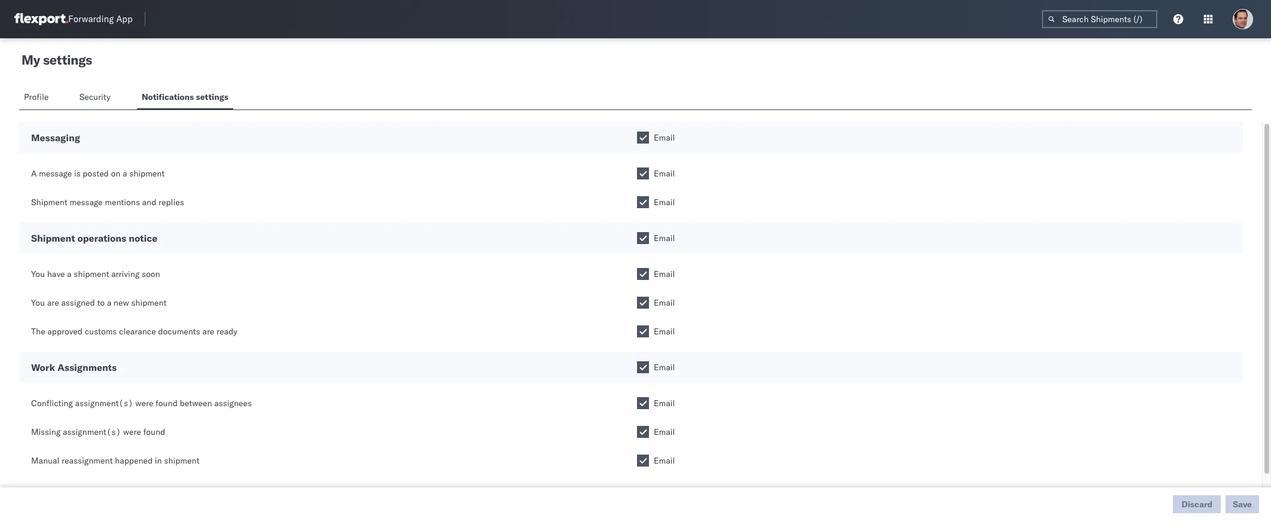 Task type: vqa. For each thing, say whether or not it's contained in the screenshot.
RESIZE HANDLE column header related to Client Name
no



Task type: locate. For each thing, give the bounding box(es) containing it.
email for messaging
[[654, 132, 675, 143]]

work
[[31, 361, 55, 373]]

you for you are assigned to a new shipment
[[31, 297, 45, 308]]

5 email from the top
[[654, 269, 675, 279]]

settings for my settings
[[43, 51, 92, 68]]

assignments
[[57, 361, 117, 373]]

is
[[74, 168, 81, 179]]

found left between at the left of the page
[[156, 398, 178, 409]]

you left have
[[31, 269, 45, 279]]

7 email from the top
[[654, 326, 675, 337]]

None checkbox
[[637, 232, 649, 244], [637, 297, 649, 309], [637, 325, 649, 337], [637, 397, 649, 409], [637, 426, 649, 438], [637, 232, 649, 244], [637, 297, 649, 309], [637, 325, 649, 337], [637, 397, 649, 409], [637, 426, 649, 438]]

were
[[135, 398, 153, 409], [123, 427, 141, 437]]

were up happened
[[123, 427, 141, 437]]

1 vertical spatial message
[[70, 197, 103, 208]]

0 vertical spatial message
[[39, 168, 72, 179]]

0 vertical spatial assignment(s)
[[75, 398, 133, 409]]

were left between at the left of the page
[[135, 398, 153, 409]]

2 you from the top
[[31, 297, 45, 308]]

shipment down a
[[31, 197, 67, 208]]

message right a
[[39, 168, 72, 179]]

profile button
[[19, 86, 55, 109]]

10 email from the top
[[654, 427, 675, 437]]

2 horizontal spatial a
[[123, 168, 127, 179]]

shipment up have
[[31, 232, 75, 244]]

1 email from the top
[[654, 132, 675, 143]]

you are assigned to a new shipment
[[31, 297, 167, 308]]

1 vertical spatial you
[[31, 297, 45, 308]]

approved
[[47, 326, 83, 337]]

2 shipment from the top
[[31, 232, 75, 244]]

email
[[654, 132, 675, 143], [654, 168, 675, 179], [654, 197, 675, 208], [654, 233, 675, 243], [654, 269, 675, 279], [654, 297, 675, 308], [654, 326, 675, 337], [654, 362, 675, 373], [654, 398, 675, 409], [654, 427, 675, 437], [654, 455, 675, 466]]

settings
[[43, 51, 92, 68], [196, 92, 228, 102]]

2 vertical spatial a
[[107, 297, 111, 308]]

9 email from the top
[[654, 398, 675, 409]]

settings right my
[[43, 51, 92, 68]]

the approved customs clearance documents are ready
[[31, 326, 237, 337]]

settings inside notifications settings 'button'
[[196, 92, 228, 102]]

1 vertical spatial are
[[202, 326, 214, 337]]

shipment
[[129, 168, 165, 179], [74, 269, 109, 279], [131, 297, 167, 308], [164, 455, 199, 466]]

you
[[31, 269, 45, 279], [31, 297, 45, 308]]

assignment(s) up reassignment
[[63, 427, 121, 437]]

work assignments
[[31, 361, 117, 373]]

are left the ready
[[202, 326, 214, 337]]

1 vertical spatial a
[[67, 269, 72, 279]]

manual
[[31, 455, 59, 466]]

1 vertical spatial were
[[123, 427, 141, 437]]

4 email from the top
[[654, 233, 675, 243]]

a right on
[[123, 168, 127, 179]]

0 vertical spatial a
[[123, 168, 127, 179]]

email for missing assignment(s) were found
[[654, 427, 675, 437]]

are left assigned
[[47, 297, 59, 308]]

a message is posted on a shipment
[[31, 168, 165, 179]]

assignees
[[214, 398, 252, 409]]

found up "in" on the left bottom of page
[[143, 427, 165, 437]]

found for missing assignment(s) were found
[[143, 427, 165, 437]]

3 email from the top
[[654, 197, 675, 208]]

6 email from the top
[[654, 297, 675, 308]]

flexport. image
[[14, 13, 68, 25]]

Search Shipments (/) text field
[[1042, 10, 1158, 28]]

my settings
[[22, 51, 92, 68]]

profile
[[24, 92, 49, 102]]

notifications
[[142, 92, 194, 102]]

0 vertical spatial are
[[47, 297, 59, 308]]

1 horizontal spatial a
[[107, 297, 111, 308]]

8 email from the top
[[654, 362, 675, 373]]

0 vertical spatial settings
[[43, 51, 92, 68]]

happened
[[115, 455, 153, 466]]

are
[[47, 297, 59, 308], [202, 326, 214, 337]]

assignment(s) for conflicting
[[75, 398, 133, 409]]

1 horizontal spatial settings
[[196, 92, 228, 102]]

in
[[155, 455, 162, 466]]

email for shipment operations notice
[[654, 233, 675, 243]]

a right have
[[67, 269, 72, 279]]

0 vertical spatial found
[[156, 398, 178, 409]]

11 email from the top
[[654, 455, 675, 466]]

email for manual reassignment happened in shipment
[[654, 455, 675, 466]]

0 horizontal spatial settings
[[43, 51, 92, 68]]

None checkbox
[[637, 132, 649, 144], [637, 168, 649, 179], [637, 196, 649, 208], [637, 268, 649, 280], [637, 361, 649, 373], [637, 455, 649, 467], [637, 132, 649, 144], [637, 168, 649, 179], [637, 196, 649, 208], [637, 268, 649, 280], [637, 361, 649, 373], [637, 455, 649, 467]]

and
[[142, 197, 156, 208]]

a
[[123, 168, 127, 179], [67, 269, 72, 279], [107, 297, 111, 308]]

1 vertical spatial assignment(s)
[[63, 427, 121, 437]]

message down the is
[[70, 197, 103, 208]]

1 vertical spatial shipment
[[31, 232, 75, 244]]

settings right notifications
[[196, 92, 228, 102]]

email for the approved customs clearance documents are ready
[[654, 326, 675, 337]]

security
[[79, 92, 111, 102]]

missing
[[31, 427, 61, 437]]

you for you have a shipment arriving soon
[[31, 269, 45, 279]]

1 you from the top
[[31, 269, 45, 279]]

forwarding app
[[68, 13, 133, 25]]

have
[[47, 269, 65, 279]]

forwarding app link
[[14, 13, 133, 25]]

notifications settings
[[142, 92, 228, 102]]

assignment(s) up missing assignment(s) were found on the bottom left
[[75, 398, 133, 409]]

you up the
[[31, 297, 45, 308]]

assignment(s)
[[75, 398, 133, 409], [63, 427, 121, 437]]

shipment operations notice
[[31, 232, 157, 244]]

2 email from the top
[[654, 168, 675, 179]]

1 vertical spatial found
[[143, 427, 165, 437]]

shipment for shipment operations notice
[[31, 232, 75, 244]]

0 vertical spatial shipment
[[31, 197, 67, 208]]

shipment up you are assigned to a new shipment
[[74, 269, 109, 279]]

1 vertical spatial settings
[[196, 92, 228, 102]]

documents
[[158, 326, 200, 337]]

arriving
[[111, 269, 140, 279]]

between
[[180, 398, 212, 409]]

shipment
[[31, 197, 67, 208], [31, 232, 75, 244]]

0 vertical spatial you
[[31, 269, 45, 279]]

1 horizontal spatial are
[[202, 326, 214, 337]]

message for shipment
[[70, 197, 103, 208]]

found
[[156, 398, 178, 409], [143, 427, 165, 437]]

a right to
[[107, 297, 111, 308]]

my
[[22, 51, 40, 68]]

0 vertical spatial were
[[135, 398, 153, 409]]

1 shipment from the top
[[31, 197, 67, 208]]

message
[[39, 168, 72, 179], [70, 197, 103, 208]]



Task type: describe. For each thing, give the bounding box(es) containing it.
security button
[[75, 86, 118, 109]]

email for work assignments
[[654, 362, 675, 373]]

reassignment
[[62, 455, 113, 466]]

email for you have a shipment arriving soon
[[654, 269, 675, 279]]

assigned
[[61, 297, 95, 308]]

found for conflicting assignment(s) were found between assignees
[[156, 398, 178, 409]]

a
[[31, 168, 37, 179]]

mentions
[[105, 197, 140, 208]]

email for conflicting assignment(s) were found between assignees
[[654, 398, 675, 409]]

manual reassignment happened in shipment
[[31, 455, 199, 466]]

shipment message mentions and replies
[[31, 197, 184, 208]]

shipment up 'and'
[[129, 168, 165, 179]]

0 horizontal spatial a
[[67, 269, 72, 279]]

shipment right new at the left bottom of the page
[[131, 297, 167, 308]]

message for a
[[39, 168, 72, 179]]

replies
[[159, 197, 184, 208]]

conflicting assignment(s) were found between assignees
[[31, 398, 252, 409]]

the
[[31, 326, 45, 337]]

on
[[111, 168, 120, 179]]

email for shipment message mentions and replies
[[654, 197, 675, 208]]

clearance
[[119, 326, 156, 337]]

new
[[114, 297, 129, 308]]

you have a shipment arriving soon
[[31, 269, 160, 279]]

were for conflicting
[[135, 398, 153, 409]]

forwarding
[[68, 13, 114, 25]]

were for missing
[[123, 427, 141, 437]]

operations
[[77, 232, 126, 244]]

to
[[97, 297, 105, 308]]

notice
[[129, 232, 157, 244]]

settings for notifications settings
[[196, 92, 228, 102]]

app
[[116, 13, 133, 25]]

conflicting
[[31, 398, 73, 409]]

customs
[[85, 326, 117, 337]]

messaging
[[31, 132, 80, 144]]

assignment(s) for missing
[[63, 427, 121, 437]]

posted
[[83, 168, 109, 179]]

shipment right "in" on the left bottom of page
[[164, 455, 199, 466]]

0 horizontal spatial are
[[47, 297, 59, 308]]

ready
[[217, 326, 237, 337]]

notifications settings button
[[137, 86, 233, 109]]

shipment for shipment message mentions and replies
[[31, 197, 67, 208]]

missing assignment(s) were found
[[31, 427, 165, 437]]

email for a message is posted on a shipment
[[654, 168, 675, 179]]

email for you are assigned to a new shipment
[[654, 297, 675, 308]]

soon
[[142, 269, 160, 279]]



